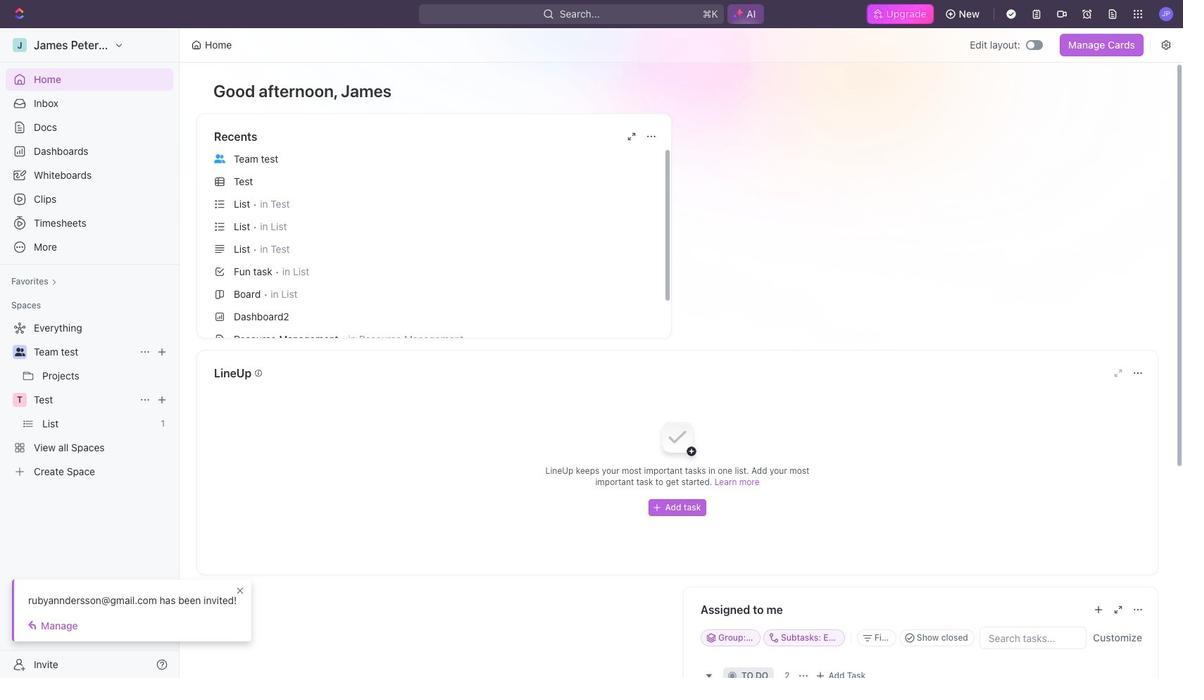 Task type: describe. For each thing, give the bounding box(es) containing it.
sidebar navigation
[[0, 28, 182, 678]]

user group image inside sidebar navigation
[[14, 348, 25, 356]]

tree inside sidebar navigation
[[6, 317, 173, 483]]

james peterson's workspace, , element
[[13, 38, 27, 52]]



Task type: locate. For each thing, give the bounding box(es) containing it.
tree
[[6, 317, 173, 483]]

Search tasks... text field
[[980, 627, 1086, 649]]

0 horizontal spatial user group image
[[14, 348, 25, 356]]

test, , element
[[13, 393, 27, 407]]

1 horizontal spatial user group image
[[214, 154, 225, 163]]

0 vertical spatial user group image
[[214, 154, 225, 163]]

user group image
[[214, 154, 225, 163], [14, 348, 25, 356]]

1 vertical spatial user group image
[[14, 348, 25, 356]]



Task type: vqa. For each thing, say whether or not it's contained in the screenshot.
Space, , element
no



